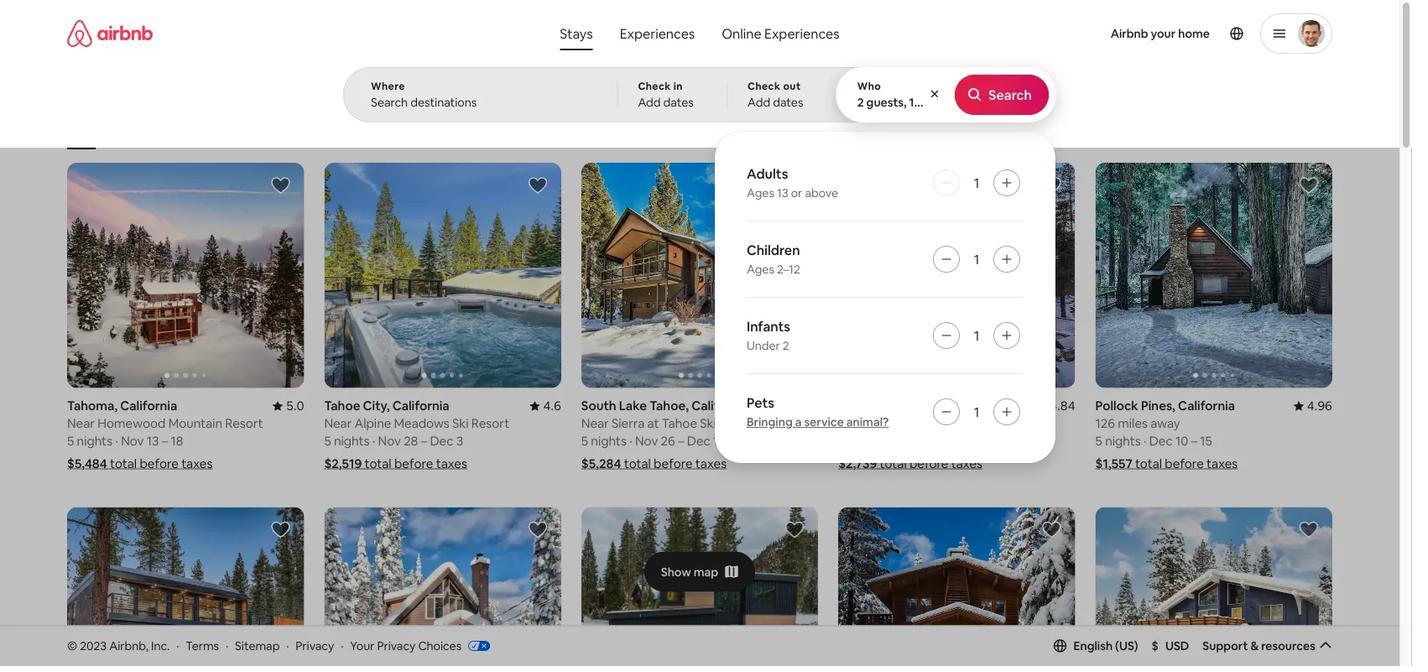 Task type: vqa. For each thing, say whether or not it's contained in the screenshot.


Task type: locate. For each thing, give the bounding box(es) containing it.
1 ski from the left
[[453, 415, 469, 432]]

2 before from the left
[[395, 456, 434, 472]]

– right the 26
[[678, 433, 685, 449]]

nights
[[77, 433, 113, 449], [334, 433, 370, 449], [591, 433, 627, 449], [1106, 433, 1141, 449]]

infants
[[747, 318, 791, 335]]

1
[[910, 95, 915, 110], [955, 95, 960, 110], [974, 174, 980, 191], [974, 251, 980, 268], [974, 327, 980, 344], [974, 403, 980, 421], [714, 433, 719, 449]]

california right tahoe,
[[692, 398, 749, 414]]

nov left "18"
[[121, 433, 144, 449]]

online experiences
[[722, 25, 840, 42]]

nights down miles
[[1106, 433, 1141, 449]]

ages down children
[[747, 262, 775, 277]]

service
[[805, 415, 844, 430]]

california
[[120, 398, 177, 414], [393, 398, 450, 414], [692, 398, 749, 414], [892, 398, 949, 414], [1179, 398, 1236, 414]]

ages inside adults ages 13 or above
[[747, 186, 775, 201]]

0 horizontal spatial experiences
[[620, 25, 695, 42]]

26
[[661, 433, 676, 449]]

your privacy choices link
[[350, 639, 490, 655]]

4 near from the left
[[839, 415, 866, 432]]

1 horizontal spatial add
[[748, 95, 771, 110]]

nights inside tahoma, california near homewood mountain resort 5 nights · nov 13 – 18 $5,484 total before taxes
[[77, 433, 113, 449]]

2023
[[80, 639, 107, 654]]

–
[[162, 433, 168, 449], [421, 433, 427, 449], [678, 433, 685, 449], [1192, 433, 1198, 449]]

tahoma, inside tahoma, california near homewood mountain resort 5 nights · nov 13 – 18 $5,484 total before taxes
[[67, 398, 118, 414]]

2 dec from the left
[[687, 433, 711, 449]]

2 homewood from the left
[[869, 415, 937, 432]]

homewood for $5,484
[[98, 415, 166, 432]]

1 nights from the left
[[77, 433, 113, 449]]

terms
[[186, 639, 219, 654]]

privacy right your at left bottom
[[377, 639, 416, 654]]

pollock pines, california 126 miles away 5 nights · dec 10 – 15 $1,557 total before taxes
[[1096, 398, 1239, 472]]

1 resort from the left
[[225, 415, 263, 432]]

2 ski from the left
[[700, 415, 717, 432]]

dec
[[430, 433, 454, 449], [687, 433, 711, 449], [1150, 433, 1173, 449]]

dates down in
[[664, 95, 694, 110]]

1 add from the left
[[638, 95, 661, 110]]

guests,
[[867, 95, 907, 110]]

1 check from the left
[[638, 80, 671, 93]]

0 horizontal spatial 2
[[783, 338, 790, 353]]

1 vertical spatial 2
[[783, 338, 790, 353]]

5 total from the left
[[1136, 456, 1163, 472]]

mountain inside tahoma, california near homewood mountain resort 5 nights · nov 13 – 18 $5,484 total before taxes
[[169, 415, 222, 432]]

13 left "18"
[[147, 433, 159, 449]]

1 horizontal spatial ski
[[700, 415, 717, 432]]

2 california from the left
[[393, 398, 450, 414]]

3 resort from the left
[[719, 415, 758, 432]]

5 down 126
[[1096, 433, 1103, 449]]

1 mountain from the left
[[169, 415, 222, 432]]

total inside pollock pines, california 126 miles away 5 nights · dec 10 – 15 $1,557 total before taxes
[[1136, 456, 1163, 472]]

0 horizontal spatial add
[[638, 95, 661, 110]]

near left alpine
[[324, 415, 352, 432]]

california up the meadows
[[393, 398, 450, 414]]

1 horizontal spatial dates
[[773, 95, 804, 110]]

ages for children
[[747, 262, 775, 277]]

1 dates from the left
[[664, 95, 694, 110]]

2 resort from the left
[[472, 415, 510, 432]]

4 california from the left
[[892, 398, 949, 414]]

1 dec from the left
[[430, 433, 454, 449]]

nights inside pollock pines, california 126 miles away 5 nights · dec 10 – 15 $1,557 total before taxes
[[1106, 433, 1141, 449]]

3 total from the left
[[624, 456, 651, 472]]

california up "18"
[[120, 398, 177, 414]]

before inside tahoe city, california near alpine meadows ski resort 5 nights · nov 28 – dec 3 $2,519 total before taxes
[[395, 456, 434, 472]]

total right $2,519
[[365, 456, 392, 472]]

national parks
[[670, 124, 737, 137]]

5
[[67, 433, 74, 449], [324, 433, 331, 449], [582, 433, 589, 449], [1096, 433, 1103, 449]]

126
[[1096, 415, 1116, 432]]

· down miles
[[1144, 433, 1147, 449]]

california up "15"
[[1179, 398, 1236, 414]]

near up $2,739
[[839, 415, 866, 432]]

0 vertical spatial 13
[[777, 186, 789, 201]]

5.0 out of 5 average rating image
[[273, 398, 304, 414]]

sierra
[[612, 415, 645, 432]]

2 check from the left
[[748, 80, 781, 93]]

0 horizontal spatial dates
[[664, 95, 694, 110]]

california up $2,739 total before taxes
[[892, 398, 949, 414]]

ages inside 'children ages 2–12'
[[747, 262, 775, 277]]

experiences up out
[[765, 25, 840, 42]]

1 california from the left
[[120, 398, 177, 414]]

0 horizontal spatial dec
[[430, 433, 454, 449]]

$1,557
[[1096, 456, 1133, 472]]

before down 10
[[1166, 456, 1205, 472]]

0 horizontal spatial homewood
[[98, 415, 166, 432]]

– right 28
[[421, 433, 427, 449]]

· down alpine
[[373, 433, 375, 449]]

5 up $2,519
[[324, 433, 331, 449]]

nov left 28
[[378, 433, 401, 449]]

4 before from the left
[[910, 456, 949, 472]]

terms · sitemap · privacy ·
[[186, 639, 344, 654]]

– inside tahoma, california near homewood mountain resort 5 nights · nov 13 – 18 $5,484 total before taxes
[[162, 433, 168, 449]]

support
[[1203, 639, 1249, 654]]

1 horizontal spatial tahoma,
[[839, 398, 889, 414]]

dec left 3
[[430, 433, 454, 449]]

1 near from the left
[[67, 415, 95, 432]]

dec inside pollock pines, california 126 miles away 5 nights · dec 10 – 15 $1,557 total before taxes
[[1150, 433, 1173, 449]]

3 nov from the left
[[635, 433, 658, 449]]

homewood up $2,739 total before taxes
[[869, 415, 937, 432]]

mountain for tahoma, california near homewood mountain resort 5 nights · nov 13 – 18 $5,484 total before taxes
[[169, 415, 222, 432]]

1 horizontal spatial tahoe
[[662, 415, 698, 432]]

5 inside tahoe city, california near alpine meadows ski resort 5 nights · nov 28 – dec 3 $2,519 total before taxes
[[324, 433, 331, 449]]

13 left or
[[777, 186, 789, 201]]

5 up $5,284
[[582, 433, 589, 449]]

add inside "check in add dates"
[[638, 95, 661, 110]]

bringing a service animal? button
[[747, 415, 889, 430]]

before down 28
[[395, 456, 434, 472]]

mountain inside tahoma, california near homewood mountain resort
[[940, 415, 994, 432]]

tahoma, california near homewood mountain resort
[[839, 398, 1035, 432]]

online
[[722, 25, 762, 42]]

taxes
[[181, 456, 213, 472], [436, 456, 468, 472], [696, 456, 727, 472], [952, 456, 983, 472], [1207, 456, 1239, 472]]

1 tahoma, from the left
[[67, 398, 118, 414]]

mountain up "18"
[[169, 415, 222, 432]]

5 before from the left
[[1166, 456, 1205, 472]]

0 horizontal spatial 13
[[147, 433, 159, 449]]

ages down adults
[[747, 186, 775, 201]]

add to wishlist: truckee, california image
[[271, 520, 291, 540]]

None search field
[[343, 0, 1057, 463]]

3 near from the left
[[582, 415, 609, 432]]

1 – from the left
[[162, 433, 168, 449]]

0 horizontal spatial nov
[[121, 433, 144, 449]]

total right $5,484
[[110, 456, 137, 472]]

3 california from the left
[[692, 398, 749, 414]]

2 ages from the top
[[747, 262, 775, 277]]

1 horizontal spatial homewood
[[869, 415, 937, 432]]

2 5 from the left
[[324, 433, 331, 449]]

1 vertical spatial tahoe
[[662, 415, 698, 432]]

lakefront
[[943, 124, 990, 137]]

taxes inside tahoe city, california near alpine meadows ski resort 5 nights · nov 28 – dec 3 $2,519 total before taxes
[[436, 456, 468, 472]]

experiences up in
[[620, 25, 695, 42]]

ski up 3
[[453, 415, 469, 432]]

out
[[784, 80, 801, 93]]

near inside south lake tahoe, california near sierra at tahoe ski resort 5 nights · nov 26 – dec 1 $5,284 total before taxes
[[582, 415, 609, 432]]

1 horizontal spatial experiences
[[765, 25, 840, 42]]

3 before from the left
[[654, 456, 693, 472]]

nov down at
[[635, 433, 658, 449]]

homewood inside tahoma, california near homewood mountain resort
[[869, 415, 937, 432]]

1 horizontal spatial mountain
[[940, 415, 994, 432]]

0 vertical spatial ages
[[747, 186, 775, 201]]

add to wishlist: tahoe city, california image
[[528, 175, 548, 196]]

4 5 from the left
[[1096, 433, 1103, 449]]

1 horizontal spatial check
[[748, 80, 781, 93]]

near down south
[[582, 415, 609, 432]]

· inside tahoe city, california near alpine meadows ski resort 5 nights · nov 28 – dec 3 $2,519 total before taxes
[[373, 433, 375, 449]]

total right $1,557
[[1136, 456, 1163, 472]]

dates down out
[[773, 95, 804, 110]]

3 – from the left
[[678, 433, 685, 449]]

tahoe down tahoe,
[[662, 415, 698, 432]]

4 – from the left
[[1192, 433, 1198, 449]]

dec inside south lake tahoe, california near sierra at tahoe ski resort 5 nights · nov 26 – dec 1 $5,284 total before taxes
[[687, 433, 711, 449]]

1 horizontal spatial nov
[[378, 433, 401, 449]]

check in add dates
[[638, 80, 694, 110]]

group
[[67, 84, 1064, 149], [67, 163, 304, 388], [324, 163, 561, 388], [582, 163, 819, 388], [839, 163, 1076, 388], [1096, 163, 1333, 388], [67, 507, 304, 667], [324, 507, 561, 667], [582, 507, 819, 667], [839, 507, 1076, 667], [1096, 507, 1333, 667]]

online experiences link
[[709, 17, 854, 50]]

add to wishlist: pollock pines, california image
[[1300, 175, 1320, 196]]

2 – from the left
[[421, 433, 427, 449]]

adults
[[747, 165, 789, 182]]

add
[[638, 95, 661, 110], [748, 95, 771, 110]]

tahoe,
[[650, 398, 689, 414]]

0 horizontal spatial mountain
[[169, 415, 222, 432]]

10
[[1176, 433, 1189, 449]]

© 2023 airbnb, inc. ·
[[67, 639, 179, 654]]

2 horizontal spatial dec
[[1150, 433, 1173, 449]]

check left out
[[748, 80, 781, 93]]

3 taxes from the left
[[696, 456, 727, 472]]

4.6
[[544, 398, 561, 414]]

before inside pollock pines, california 126 miles away 5 nights · dec 10 – 15 $1,557 total before taxes
[[1166, 456, 1205, 472]]

dec right the 26
[[687, 433, 711, 449]]

3 5 from the left
[[582, 433, 589, 449]]

total right $5,284
[[624, 456, 651, 472]]

1 total from the left
[[110, 456, 137, 472]]

tahoma, up animal?
[[839, 398, 889, 414]]

add inside check out add dates
[[748, 95, 771, 110]]

1 experiences from the left
[[620, 25, 695, 42]]

homewood inside tahoma, california near homewood mountain resort 5 nights · nov 13 – 18 $5,484 total before taxes
[[98, 415, 166, 432]]

5 up $5,484
[[67, 433, 74, 449]]

1 vertical spatial 13
[[147, 433, 159, 449]]

0 horizontal spatial check
[[638, 80, 671, 93]]

5 inside south lake tahoe, california near sierra at tahoe ski resort 5 nights · nov 26 – dec 1 $5,284 total before taxes
[[582, 433, 589, 449]]

28
[[404, 433, 418, 449]]

·
[[115, 433, 118, 449], [373, 433, 375, 449], [630, 433, 633, 449], [1144, 433, 1147, 449], [176, 639, 179, 654], [226, 639, 229, 654], [286, 639, 289, 654], [341, 639, 344, 654]]

terms link
[[186, 639, 219, 654]]

ski right at
[[700, 415, 717, 432]]

1 inside south lake tahoe, california near sierra at tahoe ski resort 5 nights · nov 26 – dec 1 $5,284 total before taxes
[[714, 433, 719, 449]]

group containing national parks
[[67, 84, 1064, 149]]

1 5 from the left
[[67, 433, 74, 449]]

$2,739
[[839, 456, 878, 472]]

$2,519
[[324, 456, 362, 472]]

add for check in add dates
[[638, 95, 661, 110]]

– left "18"
[[162, 433, 168, 449]]

4 nights from the left
[[1106, 433, 1141, 449]]

airbnb,
[[109, 639, 149, 654]]

0 vertical spatial 2
[[858, 95, 864, 110]]

2 total from the left
[[365, 456, 392, 472]]

animal?
[[847, 415, 889, 430]]

5 taxes from the left
[[1207, 456, 1239, 472]]

3 dec from the left
[[1150, 433, 1173, 449]]

add to wishlist: south lake tahoe, california image
[[785, 175, 805, 196]]

dates inside "check in add dates"
[[664, 95, 694, 110]]

your privacy choices
[[350, 639, 462, 654]]

dates inside check out add dates
[[773, 95, 804, 110]]

2 taxes from the left
[[436, 456, 468, 472]]

1 ages from the top
[[747, 186, 775, 201]]

add up treehouses
[[748, 95, 771, 110]]

1 horizontal spatial 13
[[777, 186, 789, 201]]

· left "18"
[[115, 433, 118, 449]]

1 horizontal spatial dec
[[687, 433, 711, 449]]

3 nights from the left
[[591, 433, 627, 449]]

5 inside tahoma, california near homewood mountain resort 5 nights · nov 13 – 18 $5,484 total before taxes
[[67, 433, 74, 449]]

ski inside south lake tahoe, california near sierra at tahoe ski resort 5 nights · nov 26 – dec 1 $5,284 total before taxes
[[700, 415, 717, 432]]

dates
[[664, 95, 694, 110], [773, 95, 804, 110]]

at
[[648, 415, 659, 432]]

near up $5,484
[[67, 415, 95, 432]]

– inside pollock pines, california 126 miles away 5 nights · dec 10 – 15 $1,557 total before taxes
[[1192, 433, 1198, 449]]

– left "15"
[[1192, 433, 1198, 449]]

2 nights from the left
[[334, 433, 370, 449]]

privacy
[[296, 639, 334, 654], [377, 639, 416, 654]]

2 horizontal spatial nov
[[635, 433, 658, 449]]

0 horizontal spatial ski
[[453, 415, 469, 432]]

4.84 out of 5 average rating image
[[1037, 398, 1076, 414]]

nov inside tahoma, california near homewood mountain resort 5 nights · nov 13 – 18 $5,484 total before taxes
[[121, 433, 144, 449]]

1 horizontal spatial privacy
[[377, 639, 416, 654]]

dec down away on the bottom right of the page
[[1150, 433, 1173, 449]]

5 california from the left
[[1179, 398, 1236, 414]]

0 horizontal spatial tahoe
[[324, 398, 360, 414]]

a
[[796, 415, 802, 430]]

1 privacy from the left
[[296, 639, 334, 654]]

airbnb your home link
[[1101, 16, 1221, 51]]

check left in
[[638, 80, 671, 93]]

13
[[777, 186, 789, 201], [147, 433, 159, 449]]

tahoma, inside tahoma, california near homewood mountain resort
[[839, 398, 889, 414]]

before down "18"
[[140, 456, 179, 472]]

check
[[638, 80, 671, 93], [748, 80, 781, 93]]

before inside south lake tahoe, california near sierra at tahoe ski resort 5 nights · nov 26 – dec 1 $5,284 total before taxes
[[654, 456, 693, 472]]

2 mountain from the left
[[940, 415, 994, 432]]

stays button
[[547, 17, 607, 50]]

1 horizontal spatial 2
[[858, 95, 864, 110]]

1 nov from the left
[[121, 433, 144, 449]]

· down "sierra"
[[630, 433, 633, 449]]

2 down who at right
[[858, 95, 864, 110]]

4.96
[[1308, 398, 1333, 414]]

· left privacy link
[[286, 639, 289, 654]]

0 vertical spatial tahoe
[[324, 398, 360, 414]]

tahoe inside tahoe city, california near alpine meadows ski resort 5 nights · nov 28 – dec 3 $2,519 total before taxes
[[324, 398, 360, 414]]

before down tahoma, california near homewood mountain resort
[[910, 456, 949, 472]]

1 homewood from the left
[[98, 415, 166, 432]]

nights up $2,519
[[334, 433, 370, 449]]

tahoe left "city," on the left of the page
[[324, 398, 360, 414]]

check for check out add dates
[[748, 80, 781, 93]]

2 nov from the left
[[378, 433, 401, 449]]

mountain
[[169, 415, 222, 432], [940, 415, 994, 432]]

1 vertical spatial ages
[[747, 262, 775, 277]]

add to wishlist: south lake tahoe, california image
[[528, 520, 548, 540]]

tahoma, up $5,484
[[67, 398, 118, 414]]

2 right under
[[783, 338, 790, 353]]

$5,284
[[582, 456, 622, 472]]

1 before from the left
[[140, 456, 179, 472]]

nights up $5,284
[[591, 433, 627, 449]]

0 horizontal spatial tahoma,
[[67, 398, 118, 414]]

4 resort from the left
[[997, 415, 1035, 432]]

experiences
[[620, 25, 695, 42], [765, 25, 840, 42]]

nights up $5,484
[[77, 433, 113, 449]]

0 horizontal spatial privacy
[[296, 639, 334, 654]]

tahoma,
[[67, 398, 118, 414], [839, 398, 889, 414]]

resort inside tahoma, california near homewood mountain resort
[[997, 415, 1035, 432]]

privacy left your at left bottom
[[296, 639, 334, 654]]

airbnb
[[1111, 26, 1149, 41]]

show map button
[[645, 552, 756, 592]]

check inside "check in add dates"
[[638, 80, 671, 93]]

display total before taxes switch
[[1289, 107, 1319, 127]]

total right $2,739
[[880, 456, 907, 472]]

resort
[[225, 415, 263, 432], [472, 415, 510, 432], [719, 415, 758, 432], [997, 415, 1035, 432]]

nov inside south lake tahoe, california near sierra at tahoe ski resort 5 nights · nov 26 – dec 1 $5,284 total before taxes
[[635, 433, 658, 449]]

in
[[674, 80, 683, 93]]

1 taxes from the left
[[181, 456, 213, 472]]

before down the 26
[[654, 456, 693, 472]]

2 tahoma, from the left
[[839, 398, 889, 414]]

add down experiences button
[[638, 95, 661, 110]]

check inside check out add dates
[[748, 80, 781, 93]]

homewood up $5,484
[[98, 415, 166, 432]]

2 add from the left
[[748, 95, 771, 110]]

mountain up $2,739 total before taxes
[[940, 415, 994, 432]]

near
[[67, 415, 95, 432], [324, 415, 352, 432], [582, 415, 609, 432], [839, 415, 866, 432]]

2 dates from the left
[[773, 95, 804, 110]]

2 near from the left
[[324, 415, 352, 432]]



Task type: describe. For each thing, give the bounding box(es) containing it.
amazing pools
[[846, 124, 916, 137]]

total inside south lake tahoe, california near sierra at tahoe ski resort 5 nights · nov 26 – dec 1 $5,284 total before taxes
[[624, 456, 651, 472]]

resort inside tahoma, california near homewood mountain resort 5 nights · nov 13 – 18 $5,484 total before taxes
[[225, 415, 263, 432]]

who 2 guests, 1 infant, 1 pet
[[858, 80, 982, 110]]

taxes inside tahoma, california near homewood mountain resort 5 nights · nov 13 – 18 $5,484 total before taxes
[[181, 456, 213, 472]]

· left your at left bottom
[[341, 639, 344, 654]]

Where field
[[371, 95, 591, 110]]

dec inside tahoe city, california near alpine meadows ski resort 5 nights · nov 28 – dec 3 $2,519 total before taxes
[[430, 433, 454, 449]]

&
[[1251, 639, 1259, 654]]

total inside tahoe city, california near alpine meadows ski resort 5 nights · nov 28 – dec 3 $2,519 total before taxes
[[365, 456, 392, 472]]

check for check in add dates
[[638, 80, 671, 93]]

choices
[[418, 639, 462, 654]]

show map
[[661, 565, 719, 580]]

infants under 2
[[747, 318, 791, 353]]

parks
[[711, 124, 737, 137]]

tahoe city, california near alpine meadows ski resort 5 nights · nov 28 – dec 3 $2,519 total before taxes
[[324, 398, 510, 472]]

usd
[[1166, 639, 1190, 654]]

your
[[350, 639, 375, 654]]

pools
[[890, 124, 916, 137]]

add to wishlist: olympic valley, california image
[[785, 520, 805, 540]]

15
[[1201, 433, 1213, 449]]

bringing
[[747, 415, 793, 430]]

add for check out add dates
[[748, 95, 771, 110]]

pets bringing a service animal?
[[747, 394, 889, 430]]

resources
[[1262, 639, 1316, 654]]

sitemap
[[235, 639, 280, 654]]

or
[[791, 186, 803, 201]]

children
[[747, 241, 801, 259]]

pollock
[[1096, 398, 1139, 414]]

ages for adults
[[747, 186, 775, 201]]

profile element
[[868, 0, 1333, 67]]

experiences button
[[607, 17, 709, 50]]

support & resources button
[[1203, 639, 1333, 654]]

©
[[67, 639, 77, 654]]

meadows
[[394, 415, 450, 432]]

tahoma, for tahoma, california near homewood mountain resort 5 nights · nov 13 – 18 $5,484 total before taxes
[[67, 398, 118, 414]]

add to wishlist: tahoma, california image
[[1042, 175, 1062, 196]]

taxes inside south lake tahoe, california near sierra at tahoe ski resort 5 nights · nov 26 – dec 1 $5,284 total before taxes
[[696, 456, 727, 472]]

support & resources
[[1203, 639, 1316, 654]]

4.96 out of 5 average rating image
[[1294, 398, 1333, 414]]

california inside tahoma, california near homewood mountain resort 5 nights · nov 13 – 18 $5,484 total before taxes
[[120, 398, 177, 414]]

south
[[582, 398, 617, 414]]

dates for check in add dates
[[664, 95, 694, 110]]

$
[[1152, 639, 1159, 654]]

pet
[[963, 95, 982, 110]]

stays tab panel
[[343, 67, 1057, 463]]

– inside tahoe city, california near alpine meadows ski resort 5 nights · nov 28 – dec 3 $2,519 total before taxes
[[421, 433, 427, 449]]

english (us)
[[1074, 639, 1139, 654]]

under
[[747, 338, 781, 353]]

near inside tahoe city, california near alpine meadows ski resort 5 nights · nov 28 – dec 3 $2,519 total before taxes
[[324, 415, 352, 432]]

· inside pollock pines, california 126 miles away 5 nights · dec 10 – 15 $1,557 total before taxes
[[1144, 433, 1147, 449]]

(us)
[[1116, 639, 1139, 654]]

california inside tahoe city, california near alpine meadows ski resort 5 nights · nov 28 – dec 3 $2,519 total before taxes
[[393, 398, 450, 414]]

total inside tahoma, california near homewood mountain resort 5 nights · nov 13 – 18 $5,484 total before taxes
[[110, 456, 137, 472]]

who
[[858, 80, 882, 93]]

inc.
[[151, 639, 170, 654]]

· inside tahoma, california near homewood mountain resort 5 nights · nov 13 – 18 $5,484 total before taxes
[[115, 433, 118, 449]]

airbnb your home
[[1111, 26, 1211, 41]]

none search field containing stays
[[343, 0, 1057, 463]]

2 inside infants under 2
[[783, 338, 790, 353]]

dates for check out add dates
[[773, 95, 804, 110]]

english (us) button
[[1054, 639, 1139, 654]]

– inside south lake tahoe, california near sierra at tahoe ski resort 5 nights · nov 26 – dec 1 $5,284 total before taxes
[[678, 433, 685, 449]]

where
[[371, 80, 405, 93]]

tahoma, for tahoma, california near homewood mountain resort
[[839, 398, 889, 414]]

lake
[[619, 398, 647, 414]]

home
[[1179, 26, 1211, 41]]

add to wishlist: tahoe vista, california image
[[1300, 520, 1320, 540]]

mountain for tahoma, california near homewood mountain resort
[[940, 415, 994, 432]]

· right inc.
[[176, 639, 179, 654]]

near inside tahoma, california near homewood mountain resort 5 nights · nov 13 – 18 $5,484 total before taxes
[[67, 415, 95, 432]]

add to wishlist: incline village, nevada image
[[1042, 520, 1062, 540]]

above
[[805, 186, 839, 201]]

4 taxes from the left
[[952, 456, 983, 472]]

away
[[1151, 415, 1181, 432]]

your
[[1152, 26, 1176, 41]]

4.6 out of 5 average rating image
[[530, 398, 561, 414]]

18
[[171, 433, 183, 449]]

taxes inside pollock pines, california 126 miles away 5 nights · dec 10 – 15 $1,557 total before taxes
[[1207, 456, 1239, 472]]

nights inside south lake tahoe, california near sierra at tahoe ski resort 5 nights · nov 26 – dec 1 $5,284 total before taxes
[[591, 433, 627, 449]]

california inside south lake tahoe, california near sierra at tahoe ski resort 5 nights · nov 26 – dec 1 $5,284 total before taxes
[[692, 398, 749, 414]]

3
[[456, 433, 464, 449]]

5.0
[[286, 398, 304, 414]]

tahoma, california near homewood mountain resort 5 nights · nov 13 – 18 $5,484 total before taxes
[[67, 398, 263, 472]]

treehouses
[[764, 124, 819, 137]]

english
[[1074, 639, 1113, 654]]

before inside tahoma, california near homewood mountain resort 5 nights · nov 13 – 18 $5,484 total before taxes
[[140, 456, 179, 472]]

near inside tahoma, california near homewood mountain resort
[[839, 415, 866, 432]]

13 inside adults ages 13 or above
[[777, 186, 789, 201]]

nights inside tahoe city, california near alpine meadows ski resort 5 nights · nov 28 – dec 3 $2,519 total before taxes
[[334, 433, 370, 449]]

2 privacy from the left
[[377, 639, 416, 654]]

homewood for $2,739
[[869, 415, 937, 432]]

5 inside pollock pines, california 126 miles away 5 nights · dec 10 – 15 $1,557 total before taxes
[[1096, 433, 1103, 449]]

alpine
[[355, 415, 391, 432]]

2 inside who 2 guests, 1 infant, 1 pet
[[858, 95, 864, 110]]

amazing
[[846, 124, 888, 137]]

$2,739 total before taxes
[[839, 456, 983, 472]]

resort inside south lake tahoe, california near sierra at tahoe ski resort 5 nights · nov 26 – dec 1 $5,284 total before taxes
[[719, 415, 758, 432]]

map
[[694, 565, 719, 580]]

pines,
[[1142, 398, 1176, 414]]

2 experiences from the left
[[765, 25, 840, 42]]

experiences inside button
[[620, 25, 695, 42]]

2–12
[[777, 262, 801, 277]]

national
[[670, 124, 709, 137]]

south lake tahoe, california near sierra at tahoe ski resort 5 nights · nov 26 – dec 1 $5,284 total before taxes
[[582, 398, 758, 472]]

check out add dates
[[748, 80, 804, 110]]

what can we help you find? tab list
[[547, 17, 709, 50]]

privacy link
[[296, 639, 334, 654]]

nov inside tahoe city, california near alpine meadows ski resort 5 nights · nov 28 – dec 3 $2,519 total before taxes
[[378, 433, 401, 449]]

show
[[661, 565, 692, 580]]

$ usd
[[1152, 639, 1190, 654]]

resort inside tahoe city, california near alpine meadows ski resort 5 nights · nov 28 – dec 3 $2,519 total before taxes
[[472, 415, 510, 432]]

pets
[[747, 394, 775, 411]]

adults ages 13 or above
[[747, 165, 839, 201]]

city,
[[363, 398, 390, 414]]

ski inside tahoe city, california near alpine meadows ski resort 5 nights · nov 28 – dec 3 $2,519 total before taxes
[[453, 415, 469, 432]]

california inside tahoma, california near homewood mountain resort
[[892, 398, 949, 414]]

· right terms link in the bottom of the page
[[226, 639, 229, 654]]

tahoe inside south lake tahoe, california near sierra at tahoe ski resort 5 nights · nov 26 – dec 1 $5,284 total before taxes
[[662, 415, 698, 432]]

infant,
[[917, 95, 953, 110]]

sitemap link
[[235, 639, 280, 654]]

california inside pollock pines, california 126 miles away 5 nights · dec 10 – 15 $1,557 total before taxes
[[1179, 398, 1236, 414]]

· inside south lake tahoe, california near sierra at tahoe ski resort 5 nights · nov 26 – dec 1 $5,284 total before taxes
[[630, 433, 633, 449]]

13 inside tahoma, california near homewood mountain resort 5 nights · nov 13 – 18 $5,484 total before taxes
[[147, 433, 159, 449]]

add to wishlist: tahoma, california image
[[271, 175, 291, 196]]

stays
[[560, 25, 593, 42]]

4 total from the left
[[880, 456, 907, 472]]

children ages 2–12
[[747, 241, 801, 277]]



